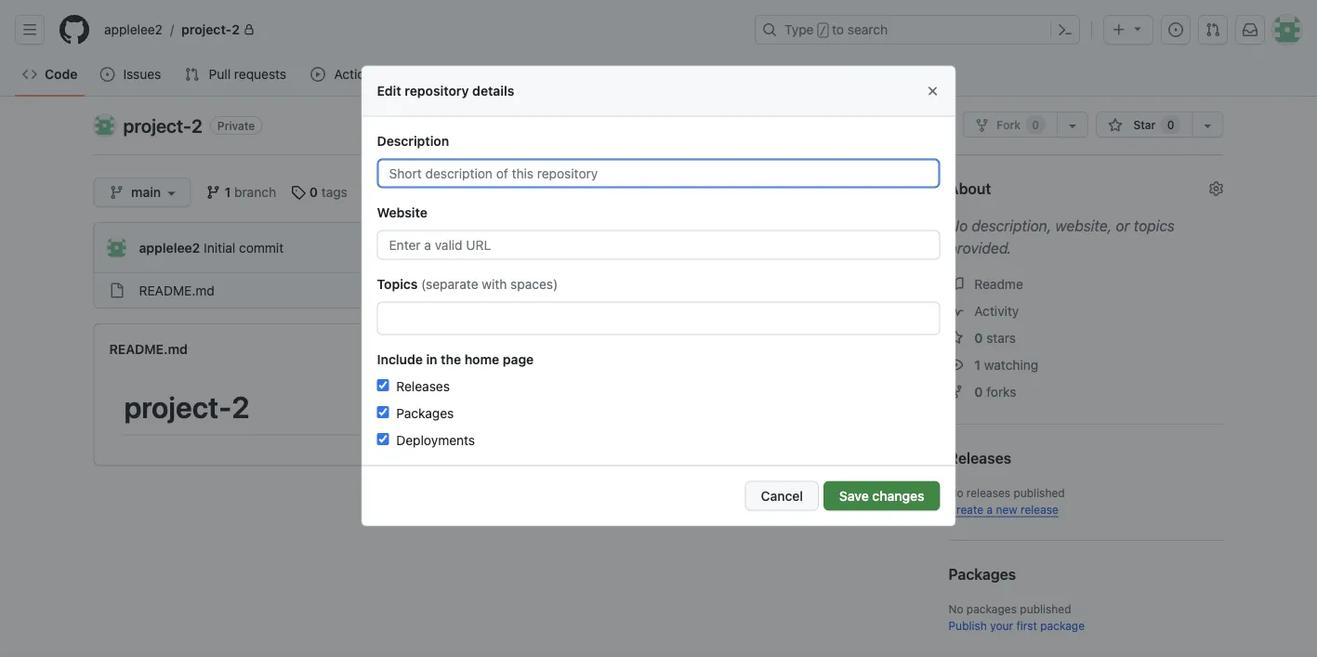 Task type: describe. For each thing, give the bounding box(es) containing it.
table image
[[403, 67, 418, 82]]

file inside button
[[780, 185, 799, 200]]

triangle down image
[[904, 185, 918, 200]]

edit
[[377, 83, 402, 99]]

create
[[949, 503, 984, 516]]

description,
[[972, 217, 1052, 235]]

git branch image for 1
[[206, 185, 221, 200]]

applelee2 initial commit
[[139, 240, 284, 255]]

page
[[503, 352, 534, 368]]

2 vertical spatial 2
[[232, 390, 250, 425]]

security link
[[492, 60, 581, 88]]

include in the home page group
[[377, 350, 941, 451]]

add this repository to a list image
[[1201, 118, 1216, 133]]

1 horizontal spatial to
[[833, 22, 845, 37]]

0 vertical spatial code
[[45, 67, 78, 82]]

insights link
[[589, 60, 676, 88]]

1 vertical spatial project-
[[123, 114, 192, 136]]

in
[[426, 352, 438, 368]]

edit repository details dialog
[[361, 66, 957, 527]]

1 for 1 watching
[[975, 357, 981, 372]]

your
[[991, 619, 1014, 632]]

1 vertical spatial project-2 link
[[123, 114, 203, 136]]

1 branch
[[225, 185, 276, 200]]

book image
[[949, 277, 964, 292]]

packages inside 'include in the home page' group
[[393, 406, 454, 422]]

a
[[987, 503, 993, 516]]

git pull request image
[[1206, 22, 1221, 37]]

0 vertical spatial commit
[[239, 240, 284, 255]]

0 stars
[[975, 330, 1017, 346]]

projects
[[426, 67, 475, 82]]

repo forked image for fork
[[975, 118, 990, 133]]

releases link
[[949, 450, 1012, 467]]

homepage image
[[60, 15, 89, 45]]

none checkbox inside 'include in the home page' group
[[377, 380, 389, 392]]

tag image
[[291, 185, 306, 200]]

cancel
[[761, 488, 804, 504]]

insights
[[620, 67, 667, 82]]

code link
[[15, 60, 85, 88]]

git pull request image
[[185, 67, 199, 82]]

releases inside 'include in the home page' group
[[393, 379, 450, 395]]

activity
[[975, 303, 1020, 319]]

requests
[[234, 67, 287, 82]]

applelee2 /
[[104, 22, 174, 37]]

unwatch
[[855, 118, 909, 131]]

row containing readme.md
[[94, 273, 926, 308]]

lock image
[[244, 24, 255, 35]]

package
[[1041, 619, 1085, 632]]

grid containing readme.md
[[94, 273, 926, 308]]

0 tags
[[310, 185, 348, 200]]

settings
[[714, 67, 764, 82]]

topics
[[1134, 217, 1176, 235]]

create a new release link
[[949, 503, 1059, 516]]

repo forked image for 0
[[949, 385, 964, 399]]

no releases published create a new release
[[949, 486, 1066, 516]]

applelee2 link for applelee2 /
[[97, 15, 170, 45]]

actions link
[[303, 60, 388, 88]]

command palette image
[[1058, 22, 1073, 37]]

readme link
[[949, 276, 1024, 292]]

search
[[848, 22, 888, 37]]

issues
[[123, 67, 161, 82]]

spaces)
[[511, 277, 558, 292]]

2 vertical spatial project-
[[124, 390, 232, 425]]

initial commit
[[378, 283, 458, 298]]

deployments
[[393, 433, 475, 448]]

no packages published publish your first package
[[949, 603, 1085, 632]]

play image
[[311, 67, 326, 82]]

0 vertical spatial project-2 link
[[174, 15, 262, 45]]

save changes button
[[824, 481, 941, 511]]

0 forks
[[975, 384, 1017, 399]]

home
[[465, 352, 500, 368]]

notifications image
[[1244, 22, 1258, 37]]

1 file from the left
[[694, 185, 713, 200]]

no for no description, website, or topics provided.
[[949, 217, 968, 235]]

/ for type
[[820, 24, 827, 37]]

eye image
[[841, 118, 855, 133]]

edit repository details
[[377, 83, 515, 99]]

about
[[949, 180, 992, 198]]

no description, website, or topics provided.
[[949, 217, 1176, 257]]

branch
[[234, 185, 276, 200]]

1 watching
[[975, 357, 1039, 372]]

readme.md for readme.md link to the top
[[139, 283, 215, 298]]

watching
[[985, 357, 1039, 372]]

website
[[377, 205, 428, 221]]

2 vertical spatial project-2
[[124, 390, 250, 425]]

star image
[[1109, 118, 1124, 133]]

1 vertical spatial packages
[[949, 566, 1017, 584]]

no for no packages published publish your first package
[[949, 603, 964, 616]]

publish
[[949, 619, 988, 632]]

go
[[657, 185, 675, 200]]

issues link
[[92, 60, 170, 88]]

topics (separate with spaces)
[[377, 277, 558, 292]]

save changes
[[840, 488, 925, 504]]

security
[[523, 67, 572, 82]]

triangle down image
[[1131, 21, 1146, 36]]

activity link
[[949, 303, 1020, 319]]

save
[[840, 488, 869, 504]]

0 vertical spatial readme.md link
[[139, 283, 215, 298]]

description
[[377, 134, 449, 149]]

pull
[[209, 67, 231, 82]]

star
[[1134, 118, 1156, 131]]

fork 0
[[997, 118, 1040, 131]]

projects link
[[395, 60, 484, 88]]

go to file
[[657, 185, 713, 200]]

main
[[131, 185, 161, 200]]

0 right fork
[[1033, 118, 1040, 131]]

0 users starred this repository element
[[1161, 115, 1182, 134]]



Task type: locate. For each thing, give the bounding box(es) containing it.
issue opened image left git pull request icon
[[1169, 22, 1184, 37]]

0 vertical spatial published
[[1014, 486, 1066, 499]]

code left triangle down icon
[[867, 185, 900, 200]]

1 vertical spatial initial commit link
[[378, 283, 458, 298]]

0 vertical spatial 2
[[232, 22, 240, 37]]

0 vertical spatial initial commit link
[[204, 240, 284, 255]]

applelee2 for applelee2 initial commit
[[139, 240, 200, 255]]

0 for 0 forks
[[975, 384, 984, 399]]

0 vertical spatial readme.md
[[139, 283, 215, 298]]

initial inside row
[[378, 283, 410, 298]]

0 vertical spatial releases
[[393, 379, 450, 395]]

1 vertical spatial applelee2 link
[[139, 240, 200, 255]]

applelee2 link up issues link
[[97, 15, 170, 45]]

type
[[785, 22, 814, 37]]

initial commit link
[[204, 240, 284, 255], [378, 283, 458, 298]]

fork
[[997, 118, 1021, 131]]

published inside no releases published create a new release
[[1014, 486, 1066, 499]]

settings link
[[683, 60, 773, 88]]

list containing applelee2 /
[[97, 15, 744, 45]]

no for no releases published create a new release
[[949, 486, 964, 499]]

1 horizontal spatial git branch image
[[206, 185, 221, 200]]

actions
[[334, 67, 379, 82]]

published inside "no packages published publish your first package"
[[1021, 603, 1072, 616]]

0 left forks
[[975, 384, 984, 399]]

3 no from the top
[[949, 603, 964, 616]]

/ inside applelee2 /
[[170, 22, 174, 37]]

0 horizontal spatial issue opened image
[[100, 67, 115, 82]]

no inside no description, website, or topics provided.
[[949, 217, 968, 235]]

2 vertical spatial no
[[949, 603, 964, 616]]

pull requests
[[209, 67, 287, 82]]

Description text field
[[377, 159, 941, 189]]

applelee2 up issues link
[[104, 22, 163, 37]]

None checkbox
[[377, 380, 389, 392]]

2 vertical spatial 1
[[975, 357, 981, 372]]

commit left with
[[414, 283, 458, 298]]

1 vertical spatial releases
[[949, 450, 1012, 467]]

1 horizontal spatial code
[[867, 185, 900, 200]]

published
[[1014, 486, 1066, 499], [1021, 603, 1072, 616]]

no up create
[[949, 486, 964, 499]]

pull requests link
[[177, 60, 296, 88]]

project-2 link down issues
[[123, 114, 203, 136]]

details
[[473, 83, 515, 99]]

issue opened image
[[1169, 22, 1184, 37], [100, 67, 115, 82]]

2 git branch image from the left
[[206, 185, 221, 200]]

0 horizontal spatial repo forked image
[[949, 385, 964, 399]]

0 horizontal spatial git branch image
[[109, 185, 124, 200]]

readme
[[971, 276, 1024, 292]]

releases down in
[[393, 379, 450, 395]]

0 horizontal spatial /
[[170, 22, 174, 37]]

release
[[1021, 503, 1059, 516]]

git branch image left 'main'
[[109, 185, 124, 200]]

cell inside row
[[109, 281, 124, 300]]

1 horizontal spatial 1
[[917, 118, 923, 131]]

1 horizontal spatial /
[[820, 24, 827, 37]]

1 right unwatch
[[917, 118, 923, 131]]

0 vertical spatial issue opened image
[[1169, 22, 1184, 37]]

1 vertical spatial 2
[[192, 114, 203, 136]]

packages
[[393, 406, 454, 422], [949, 566, 1017, 584]]

1 right eye image
[[975, 357, 981, 372]]

0 horizontal spatial releases
[[393, 379, 450, 395]]

0 horizontal spatial initial commit link
[[204, 240, 284, 255]]

0 horizontal spatial 1
[[225, 185, 231, 200]]

1 vertical spatial published
[[1021, 603, 1072, 616]]

repo forked image left fork
[[975, 118, 990, 133]]

initial commit link up in
[[378, 283, 458, 298]]

project-2 link
[[174, 15, 262, 45], [123, 114, 203, 136]]

1 horizontal spatial initial commit link
[[378, 283, 458, 298]]

packages
[[967, 603, 1017, 616]]

0 horizontal spatial file
[[694, 185, 713, 200]]

graph image
[[596, 67, 611, 82]]

issue opened image for git pull request icon
[[1169, 22, 1184, 37]]

none text field inside edit repository details "dialog"
[[389, 307, 622, 331]]

first
[[1017, 619, 1038, 632]]

published for release
[[1014, 486, 1066, 499]]

0 horizontal spatial initial
[[204, 240, 236, 255]]

include in the home page
[[377, 352, 534, 368]]

1 vertical spatial to
[[678, 185, 690, 200]]

0 horizontal spatial code image
[[22, 67, 37, 82]]

initial commit link down 1 branch
[[204, 240, 284, 255]]

0 vertical spatial no
[[949, 217, 968, 235]]

2 file from the left
[[780, 185, 799, 200]]

add file
[[752, 185, 799, 200]]

add file button
[[736, 178, 826, 207]]

1 vertical spatial initial
[[378, 283, 410, 298]]

1 vertical spatial applelee2
[[139, 240, 200, 255]]

1 horizontal spatial file
[[780, 185, 799, 200]]

file image
[[109, 283, 124, 298]]

shield image
[[499, 67, 514, 82]]

forks
[[987, 384, 1017, 399]]

applelee2 for applelee2 /
[[104, 22, 163, 37]]

0 right tag icon on the left top
[[310, 185, 318, 200]]

code down homepage image
[[45, 67, 78, 82]]

topics
[[377, 277, 418, 292]]

applelee2 inside applelee2 /
[[104, 22, 163, 37]]

issue opened image left issues
[[100, 67, 115, 82]]

plus image
[[1112, 22, 1127, 37]]

applelee2 link right @applelee2 icon
[[139, 240, 200, 255]]

applelee2
[[104, 22, 163, 37], [139, 240, 200, 255]]

readme.md link
[[139, 283, 215, 298], [109, 341, 188, 357]]

star image
[[949, 331, 964, 346]]

packages up the deployments
[[393, 406, 454, 422]]

0 vertical spatial 1
[[917, 118, 923, 131]]

1 vertical spatial issue opened image
[[100, 67, 115, 82]]

file right go
[[694, 185, 713, 200]]

changes
[[873, 488, 925, 504]]

publish your first package link
[[949, 619, 1085, 632]]

None text field
[[389, 307, 622, 331]]

website,
[[1056, 217, 1113, 235]]

published up release
[[1014, 486, 1066, 499]]

0 vertical spatial project-2
[[181, 22, 240, 37]]

to right go
[[678, 185, 690, 200]]

new
[[997, 503, 1018, 516]]

0 vertical spatial applelee2 link
[[97, 15, 170, 45]]

repo forked image down eye image
[[949, 385, 964, 399]]

1 horizontal spatial commit
[[414, 283, 458, 298]]

releases
[[393, 379, 450, 395], [949, 450, 1012, 467]]

commit down branch
[[239, 240, 284, 255]]

1 left branch
[[225, 185, 231, 200]]

0 vertical spatial project-
[[181, 22, 232, 37]]

initial left (separate
[[378, 283, 410, 298]]

published up package
[[1021, 603, 1072, 616]]

initial commit link inside row
[[378, 283, 458, 298]]

project-2 link up pull
[[174, 15, 262, 45]]

code image
[[22, 67, 37, 82], [845, 185, 860, 200]]

star 0
[[1131, 118, 1175, 131]]

0 vertical spatial repo forked image
[[975, 118, 990, 133]]

1 vertical spatial commit
[[414, 283, 458, 298]]

1 horizontal spatial initial
[[378, 283, 410, 298]]

/ for applelee2
[[170, 22, 174, 37]]

1 vertical spatial readme.md
[[109, 341, 188, 357]]

packages up the packages
[[949, 566, 1017, 584]]

0 vertical spatial applelee2
[[104, 22, 163, 37]]

add
[[752, 185, 776, 200]]

project- inside the project-2 link
[[181, 22, 232, 37]]

1 vertical spatial no
[[949, 486, 964, 499]]

provided.
[[949, 239, 1012, 257]]

1 horizontal spatial repo forked image
[[975, 118, 990, 133]]

git branch image
[[109, 185, 124, 200], [206, 185, 221, 200]]

1 horizontal spatial issue opened image
[[1169, 22, 1184, 37]]

include
[[377, 352, 423, 368]]

readme.md link down file icon
[[109, 341, 188, 357]]

readme.md for readme.md link to the bottom
[[109, 341, 188, 357]]

1 horizontal spatial packages
[[949, 566, 1017, 584]]

0 vertical spatial code image
[[22, 67, 37, 82]]

0 horizontal spatial commit
[[239, 240, 284, 255]]

0 vertical spatial initial
[[204, 240, 236, 255]]

1 vertical spatial 1
[[225, 185, 231, 200]]

issue opened image inside issues link
[[100, 67, 115, 82]]

@applelee2 image
[[106, 237, 128, 259]]

1 vertical spatial readme.md link
[[109, 341, 188, 357]]

applelee2 right @applelee2 icon
[[139, 240, 200, 255]]

stars
[[987, 330, 1017, 346]]

commit inside row
[[414, 283, 458, 298]]

repo forked image
[[975, 118, 990, 133], [949, 385, 964, 399]]

to left the search
[[833, 22, 845, 37]]

1 no from the top
[[949, 217, 968, 235]]

0 for 0 tags
[[310, 185, 318, 200]]

issue opened image for git pull request image at the top
[[100, 67, 115, 82]]

cancel button
[[745, 481, 819, 511]]

go to file link
[[641, 178, 728, 207]]

with
[[482, 277, 507, 292]]

applelee2 link
[[97, 15, 170, 45], [139, 240, 200, 255]]

initial
[[204, 240, 236, 255], [378, 283, 410, 298]]

readme.md down the applelee2 initial commit
[[139, 283, 215, 298]]

no up provided.
[[949, 217, 968, 235]]

0 horizontal spatial packages
[[393, 406, 454, 422]]

0 right star
[[1168, 118, 1175, 131]]

2 no from the top
[[949, 486, 964, 499]]

published for package
[[1021, 603, 1072, 616]]

the
[[441, 352, 461, 368]]

or
[[1116, 217, 1130, 235]]

owner avatar image
[[93, 114, 116, 137]]

tags
[[322, 185, 348, 200]]

releases
[[967, 486, 1011, 499]]

eye image
[[949, 358, 964, 372]]

2 inside list
[[232, 22, 240, 37]]

private
[[217, 119, 255, 132]]

see your forks of this repository image
[[1066, 118, 1081, 133]]

no up publish
[[949, 603, 964, 616]]

(separate
[[421, 277, 479, 292]]

1 horizontal spatial releases
[[949, 450, 1012, 467]]

gear image
[[691, 67, 705, 82]]

0 horizontal spatial to
[[678, 185, 690, 200]]

0 vertical spatial packages
[[393, 406, 454, 422]]

0 for 0 stars
[[975, 330, 984, 346]]

code
[[45, 67, 78, 82], [867, 185, 900, 200]]

packages link
[[949, 564, 1224, 586]]

0 left stars at the right of page
[[975, 330, 984, 346]]

grid
[[94, 273, 926, 308]]

project-
[[181, 22, 232, 37], [123, 114, 192, 136], [124, 390, 232, 425]]

1 vertical spatial code image
[[845, 185, 860, 200]]

git branch image for main
[[109, 185, 124, 200]]

0 horizontal spatial code
[[45, 67, 78, 82]]

0 vertical spatial to
[[833, 22, 845, 37]]

project-2
[[181, 22, 240, 37], [123, 114, 203, 136], [124, 390, 250, 425]]

type / to search
[[785, 22, 888, 37]]

no inside "no packages published publish your first package"
[[949, 603, 964, 616]]

no inside no releases published create a new release
[[949, 486, 964, 499]]

cell
[[109, 281, 124, 300]]

1 for 1 branch
[[225, 185, 231, 200]]

pulse image
[[949, 304, 964, 319]]

readme.md link down the applelee2 initial commit
[[139, 283, 215, 298]]

no
[[949, 217, 968, 235], [949, 486, 964, 499], [949, 603, 964, 616]]

applelee2 link for applelee2 initial commit
[[139, 240, 200, 255]]

repository
[[405, 83, 469, 99]]

git branch image left 1 branch
[[206, 185, 221, 200]]

to
[[833, 22, 845, 37], [678, 185, 690, 200]]

/
[[170, 22, 174, 37], [820, 24, 827, 37]]

2 horizontal spatial 1
[[975, 357, 981, 372]]

1 for 1
[[917, 118, 923, 131]]

readme.md inside row
[[139, 283, 215, 298]]

2
[[232, 22, 240, 37], [192, 114, 203, 136], [232, 390, 250, 425]]

1 vertical spatial project-2
[[123, 114, 203, 136]]

file right add
[[780, 185, 799, 200]]

list
[[97, 15, 744, 45]]

initial down 1 branch
[[204, 240, 236, 255]]

close dialog image
[[926, 84, 941, 99]]

readme.md
[[139, 283, 215, 298], [109, 341, 188, 357]]

readme.md down file icon
[[109, 341, 188, 357]]

releases up releases in the bottom of the page
[[949, 450, 1012, 467]]

1 horizontal spatial code image
[[845, 185, 860, 200]]

1 git branch image from the left
[[109, 185, 124, 200]]

Website url field
[[377, 230, 941, 260]]

edit repository metadata image
[[1210, 181, 1224, 196]]

1 vertical spatial code
[[867, 185, 900, 200]]

None checkbox
[[377, 407, 389, 419], [377, 434, 389, 446], [377, 407, 389, 419], [377, 434, 389, 446]]

/ inside the type / to search
[[820, 24, 827, 37]]

row
[[94, 273, 926, 308]]

1 vertical spatial repo forked image
[[949, 385, 964, 399]]



Task type: vqa. For each thing, say whether or not it's contained in the screenshot.
Published
yes



